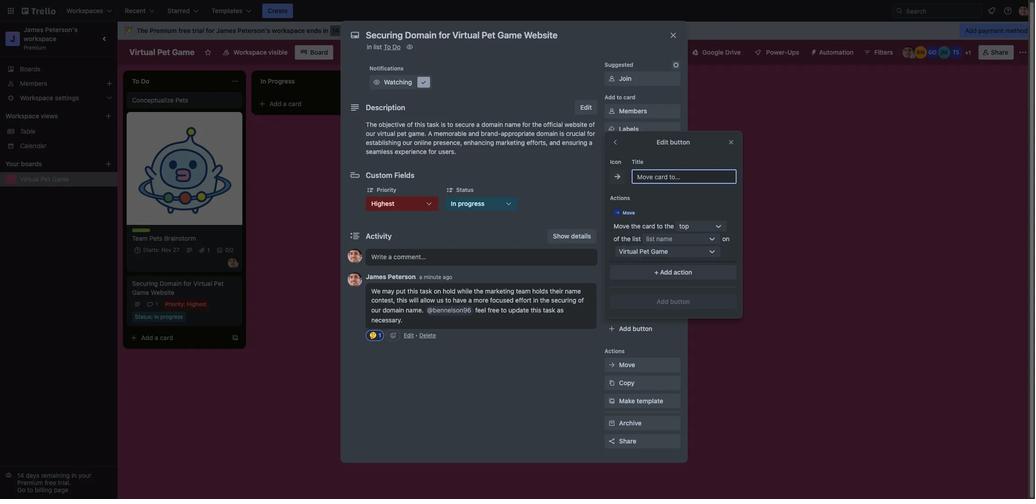 Task type: describe. For each thing, give the bounding box(es) containing it.
automation button
[[807, 45, 859, 60]]

sm image down icon
[[613, 172, 622, 181]]

the inside banner
[[137, 27, 148, 34]]

Search field
[[903, 4, 983, 18]]

add a card button for create from template… icon
[[127, 331, 228, 346]]

add a card for create from template… image at the left top
[[270, 100, 302, 108]]

effort
[[516, 297, 532, 304]]

1 vertical spatial members
[[619, 107, 647, 115]]

2 vertical spatial move
[[619, 361, 635, 369]]

workspace for workspace visible
[[234, 48, 267, 56]]

allow
[[420, 297, 435, 304]]

1 team from the top
[[132, 229, 146, 236]]

0 vertical spatial calendar
[[389, 48, 416, 56]]

archive link
[[605, 417, 681, 431]]

a inside james peterson a minute ago
[[419, 274, 422, 281]]

remaining
[[41, 472, 70, 480]]

1 vertical spatial add button button
[[605, 322, 681, 337]]

edit • delete
[[404, 332, 436, 339]]

location link
[[605, 195, 681, 209]]

in progress
[[451, 200, 485, 208]]

edit button
[[657, 138, 690, 146]]

attachment
[[619, 180, 654, 187]]

move the card to the
[[614, 223, 674, 230]]

objective
[[379, 121, 405, 128]]

0 vertical spatial actions
[[610, 195, 630, 202]]

🎉
[[125, 27, 133, 34]]

custom inside button
[[619, 234, 642, 242]]

to inside 14 days remaining in your premium free trial. go to billing page
[[27, 487, 33, 494]]

this up the will
[[408, 288, 418, 295]]

in list to do
[[367, 43, 401, 51]]

show
[[553, 233, 570, 240]]

custom fields inside button
[[619, 234, 662, 242]]

workspace visible
[[234, 48, 288, 56]]

the left top
[[665, 223, 674, 230]]

1 left the "0"
[[207, 247, 210, 254]]

to do link
[[384, 43, 401, 51]]

1 horizontal spatial highest
[[371, 200, 395, 208]]

this inside feel free to update this task as necessary.
[[531, 307, 541, 314]]

edit for edit • delete
[[404, 332, 414, 339]]

sm image inside watching button
[[372, 78, 381, 87]]

domain inside we may put this task on hold while the marketing team holds their name contest, this will allow us to have a more focused effort in the securing of our domain name.
[[383, 307, 404, 314]]

1 vertical spatial power-
[[605, 257, 624, 264]]

1 horizontal spatial list
[[633, 235, 641, 243]]

of right website
[[589, 121, 595, 128]]

virtual pet game inside board name text box
[[129, 47, 195, 57]]

2 horizontal spatial james peterson (jamespeterson93) image
[[903, 46, 915, 59]]

0 vertical spatial members link
[[0, 76, 118, 91]]

sm image left in progress
[[426, 199, 433, 209]]

1 vertical spatial calendar link
[[20, 142, 112, 151]]

securing
[[551, 297, 577, 304]]

for inside banner
[[206, 27, 215, 34]]

copy link
[[605, 376, 681, 391]]

0 vertical spatial on
[[723, 235, 730, 243]]

1 horizontal spatial table link
[[335, 45, 372, 60]]

0 horizontal spatial custom fields
[[366, 171, 415, 180]]

make
[[619, 398, 635, 405]]

create button
[[262, 4, 293, 18]]

edit for edit button
[[657, 138, 669, 146]]

checklist
[[619, 143, 647, 151]]

workspace for workspace views
[[5, 112, 39, 120]]

1 vertical spatial domain
[[537, 130, 558, 138]]

in inside 14 days remaining in your premium free trial. go to billing page
[[72, 472, 77, 480]]

for right crucial
[[587, 130, 595, 138]]

archive
[[619, 420, 642, 427]]

sm image up in progress
[[446, 186, 455, 195]]

sm image inside join link
[[608, 74, 617, 83]]

virtual inside board name text box
[[129, 47, 155, 57]]

task
[[148, 229, 160, 236]]

while
[[457, 288, 472, 295]]

0 vertical spatial our
[[366, 130, 376, 138]]

seamless
[[366, 148, 393, 156]]

0 vertical spatial button
[[670, 138, 690, 146]]

add power-ups link
[[605, 285, 681, 299]]

1 vertical spatial google
[[619, 270, 641, 278]]

we may put this task on hold while the marketing team holds their name contest, this will allow us to have a more focused effort in the securing of our domain name.
[[371, 288, 584, 314]]

1 vertical spatial drive
[[642, 270, 658, 278]]

j
[[10, 33, 15, 44]]

for up appropriate at the top of page
[[523, 121, 531, 128]]

0 vertical spatial members
[[20, 80, 47, 87]]

copy
[[619, 380, 635, 387]]

0 vertical spatial move
[[623, 210, 635, 216]]

users.
[[438, 148, 456, 156]]

online
[[414, 139, 432, 147]]

0 vertical spatial domain
[[482, 121, 503, 128]]

task for is
[[427, 121, 439, 128]]

0 horizontal spatial power-ups
[[605, 257, 634, 264]]

securing domain for virtual pet game website link
[[132, 280, 237, 298]]

to inside we may put this task on hold while the marketing team holds their name contest, this will allow us to have a more focused effort in the securing of our domain name.
[[446, 297, 451, 304]]

trial.
[[58, 479, 71, 487]]

sm image inside checklist link
[[608, 143, 617, 152]]

2 vertical spatial james peterson (jamespeterson93) image
[[348, 273, 362, 287]]

we
[[371, 288, 381, 295]]

name.
[[406, 307, 424, 314]]

pet
[[397, 130, 407, 138]]

0 horizontal spatial list
[[374, 43, 382, 51]]

the down cover
[[621, 235, 631, 243]]

details
[[571, 233, 591, 240]]

0 / 2
[[225, 247, 234, 254]]

website
[[565, 121, 587, 128]]

your boards with 1 items element
[[5, 159, 91, 170]]

sm image inside location "link"
[[608, 197, 617, 206]]

james peterson a minute ago
[[366, 273, 452, 281]]

sm image right do
[[405, 43, 414, 52]]

top
[[680, 223, 689, 230]]

this down put
[[397, 297, 408, 304]]

their
[[550, 288, 563, 295]]

website
[[151, 289, 174, 297]]

status for status : in progress
[[135, 314, 151, 321]]

0 horizontal spatial table link
[[20, 127, 112, 136]]

1 vertical spatial virtual pet game
[[20, 176, 69, 183]]

0 vertical spatial pets
[[176, 96, 188, 104]]

create a view image
[[105, 113, 112, 120]]

marketing inside the objective of this task is to secure a domain name for the official website of our virtual pet game. a memorable and brand-appropriate domain is crucial for establishing our online presence, enhancing marketing efforts, and ensuring a seamless experience for users.
[[496, 139, 525, 147]]

add payment method
[[965, 27, 1028, 34]]

marketing inside we may put this task on hold while the marketing team holds their name contest, this will allow us to have a more focused effort in the securing of our domain name.
[[485, 288, 514, 295]]

efforts,
[[527, 139, 548, 147]]

brand-
[[481, 130, 501, 138]]

free inside feel free to update this task as necessary.
[[488, 307, 499, 314]]

add payment method link
[[960, 24, 1034, 38]]

method
[[1006, 27, 1028, 34]]

holds
[[532, 288, 548, 295]]

0 vertical spatial in
[[451, 200, 456, 208]]

+ for + add action
[[655, 269, 659, 276]]

conceptualize pets link
[[132, 96, 237, 105]]

virtual down boards
[[20, 176, 39, 183]]

visible
[[269, 48, 288, 56]]

0 vertical spatial add button button
[[610, 295, 737, 309]]

return to previous screen image
[[612, 139, 619, 146]]

days
[[26, 472, 39, 480]]

boards
[[20, 65, 40, 73]]

sm image down seamless
[[366, 186, 375, 195]]

0 horizontal spatial in
[[154, 314, 159, 321]]

us
[[437, 297, 444, 304]]

workspace visible button
[[217, 45, 293, 60]]

free inside 14 days remaining in your premium free trial. go to billing page
[[45, 479, 56, 487]]

power-ups inside button
[[766, 48, 800, 56]]

this inside the objective of this task is to secure a domain name for the official website of our virtual pet game. a memorable and brand-appropriate domain is crucial for establishing our online presence, enhancing marketing efforts, and ensuring a seamless experience for users.
[[415, 121, 425, 128]]

fields inside button
[[644, 234, 662, 242]]

team pets brainstorm link
[[132, 234, 237, 243]]

0 horizontal spatial is
[[441, 121, 446, 128]]

game.
[[408, 130, 426, 138]]

0 horizontal spatial calendar
[[20, 142, 46, 150]]

add board image
[[105, 161, 112, 168]]

conceptualize
[[132, 96, 174, 104]]

conceptualize pets
[[132, 96, 188, 104]]

sm image inside move link
[[608, 361, 617, 370]]

free inside banner
[[178, 27, 191, 34]]

of the list
[[614, 235, 641, 243]]

contest,
[[371, 297, 395, 304]]

1 left add reaction image
[[379, 332, 381, 339]]

james for peterson's
[[24, 26, 43, 33]]

the down holds
[[540, 297, 550, 304]]

watching
[[384, 78, 412, 86]]

enhancing
[[464, 139, 494, 147]]

0 horizontal spatial share button
[[605, 435, 681, 449]]

sm image inside automation button
[[807, 45, 819, 58]]

game down list name
[[651, 248, 668, 256]]

virtual inside securing domain for virtual pet game website
[[193, 280, 212, 288]]

of down cover
[[614, 235, 620, 243]]

0 horizontal spatial highest
[[187, 301, 207, 308]]

crucial
[[566, 130, 586, 138]]

google drive button
[[687, 45, 747, 60]]

board link
[[295, 45, 333, 60]]

for down online
[[429, 148, 437, 156]]

for inside securing domain for virtual pet game website
[[184, 280, 192, 288]]

the up more
[[474, 288, 484, 295]]

to up list name
[[657, 223, 663, 230]]

0 horizontal spatial james peterson (jamespeterson93) image
[[348, 249, 362, 264]]

pet inside securing domain for virtual pet game website
[[214, 280, 224, 288]]

1 right tara schultz (taraschultz7) icon
[[969, 49, 971, 56]]

1 horizontal spatial power-
[[633, 288, 654, 296]]

cover link
[[605, 213, 681, 227]]

0
[[225, 247, 229, 254]]

in left 'to'
[[367, 43, 372, 51]]

confetti image
[[125, 27, 133, 34]]

your
[[5, 160, 19, 168]]

establishing
[[366, 139, 401, 147]]

virtual pet game link
[[20, 175, 112, 184]]

official
[[544, 121, 563, 128]]

pets inside team task team pets brainstorm
[[150, 235, 162, 242]]

title
[[632, 159, 644, 166]]

peterson's inside james peterson's workspace premium
[[45, 26, 78, 33]]

0 horizontal spatial and
[[469, 130, 479, 138]]

the objective of this task is to secure a domain name for the official website of our virtual pet game. a memorable and brand-appropriate domain is crucial for establishing our online presence, enhancing marketing efforts, and ensuring a seamless experience for users.
[[366, 121, 595, 156]]

0 horizontal spatial progress
[[160, 314, 183, 321]]

filters button
[[861, 45, 896, 60]]

sm image inside cover link
[[608, 215, 617, 224]]

in right ends at the left top of page
[[323, 27, 329, 34]]

dates
[[619, 161, 637, 169]]

checklist link
[[605, 140, 681, 155]]

starts:
[[143, 247, 160, 254]]

0 horizontal spatial ups
[[624, 257, 634, 264]]

0 vertical spatial fields
[[394, 171, 415, 180]]

0 vertical spatial table
[[351, 48, 367, 56]]



Task type: vqa. For each thing, say whether or not it's contained in the screenshot.
Order
no



Task type: locate. For each thing, give the bounding box(es) containing it.
/
[[229, 247, 230, 254]]

sm image inside 'copy' link
[[608, 379, 617, 388]]

calendar up notifications
[[389, 48, 416, 56]]

james right the trial
[[216, 27, 236, 34]]

activity
[[366, 233, 392, 241]]

0 horizontal spatial status
[[135, 314, 151, 321]]

1 horizontal spatial james
[[216, 27, 236, 34]]

virtual pet game down 🎉
[[129, 47, 195, 57]]

14 left "days."
[[332, 27, 339, 34]]

icon
[[610, 159, 622, 166]]

sm image inside watching button
[[419, 78, 428, 87]]

2 horizontal spatial domain
[[537, 130, 558, 138]]

views
[[41, 112, 58, 120]]

2 team from the top
[[132, 235, 148, 242]]

0 vertical spatial automation
[[819, 48, 854, 56]]

banner containing 🎉
[[118, 22, 1035, 40]]

0 horizontal spatial pets
[[150, 235, 162, 242]]

google drive
[[703, 48, 741, 56], [619, 270, 658, 278]]

search image
[[896, 7, 903, 14]]

14 left days
[[17, 472, 24, 480]]

None text field
[[361, 27, 660, 43]]

and right the efforts,
[[550, 139, 561, 147]]

google
[[703, 48, 724, 56], [619, 270, 641, 278]]

edit
[[581, 104, 592, 111], [657, 138, 669, 146], [404, 332, 414, 339]]

task for on
[[420, 288, 432, 295]]

share for the rightmost share button
[[991, 48, 1009, 56]]

power-ups
[[766, 48, 800, 56], [605, 257, 634, 264]]

sm image left cover
[[608, 215, 617, 224]]

highest up activity
[[371, 200, 395, 208]]

button up move card to… text field
[[670, 138, 690, 146]]

necessary.
[[371, 317, 403, 324]]

0 horizontal spatial table
[[20, 128, 35, 135]]

power-ups button
[[748, 45, 805, 60]]

sm image up join link
[[672, 61, 681, 70]]

1 vertical spatial move
[[614, 223, 630, 230]]

0 horizontal spatial fields
[[394, 171, 415, 180]]

move
[[623, 210, 635, 216], [614, 223, 630, 230], [619, 361, 635, 369]]

automation down add power-ups link
[[605, 311, 636, 318]]

members up labels
[[619, 107, 647, 115]]

14 inside banner
[[332, 27, 339, 34]]

premium inside banner
[[150, 27, 177, 34]]

2 vertical spatial ups
[[654, 288, 666, 296]]

sm image
[[405, 43, 414, 52], [807, 45, 819, 58], [608, 74, 617, 83], [372, 78, 381, 87], [608, 125, 617, 134], [608, 143, 617, 152], [446, 186, 455, 195], [426, 199, 433, 209], [505, 199, 513, 209], [608, 361, 617, 370], [608, 379, 617, 388], [608, 419, 617, 428]]

virtual
[[377, 130, 395, 138]]

workspace right j
[[24, 35, 57, 43]]

0 vertical spatial progress
[[458, 200, 485, 208]]

0 horizontal spatial 14
[[17, 472, 24, 480]]

priority : highest
[[165, 301, 207, 308]]

Write a comment text field
[[366, 249, 598, 266]]

james peterson (jamespeterson93) image
[[903, 46, 915, 59], [228, 258, 239, 269], [348, 273, 362, 287]]

edit left •
[[404, 332, 414, 339]]

2 vertical spatial our
[[371, 307, 381, 314]]

your boards
[[5, 160, 42, 168]]

edit button
[[575, 100, 598, 115]]

ago
[[443, 274, 452, 281]]

on inside we may put this task on hold while the marketing team holds their name contest, this will allow us to have a more focused effort in the securing of our domain name.
[[434, 288, 441, 295]]

highest
[[371, 200, 395, 208], [187, 301, 207, 308]]

2 horizontal spatial power-
[[766, 48, 788, 56]]

🎉 the premium free trial for james peterson's workspace ends in 14 days.
[[125, 27, 359, 34]]

1 vertical spatial actions
[[605, 348, 625, 355]]

domain
[[160, 280, 182, 288]]

1 horizontal spatial share button
[[979, 45, 1014, 60]]

actions
[[610, 195, 630, 202], [605, 348, 625, 355]]

custom down move the card to the at top
[[619, 234, 642, 242]]

0 vertical spatial james peterson (jamespeterson93) image
[[1019, 5, 1030, 16]]

share for the leftmost share button
[[619, 438, 637, 446]]

fields down the experience
[[394, 171, 415, 180]]

0 horizontal spatial calendar link
[[20, 142, 112, 151]]

1 horizontal spatial add a card
[[270, 100, 302, 108]]

workspace inside james peterson's workspace premium
[[24, 35, 57, 43]]

to inside the objective of this task is to secure a domain name for the official website of our virtual pet game. a memorable and brand-appropriate domain is crucial for establishing our online presence, enhancing marketing efforts, and ensuring a seamless experience for users.
[[448, 121, 453, 128]]

button up move link
[[633, 325, 653, 333]]

google drive inside button
[[703, 48, 741, 56]]

1 vertical spatial share button
[[605, 435, 681, 449]]

workspace views
[[5, 112, 58, 120]]

sm image left make
[[608, 397, 617, 406]]

14 inside 14 days remaining in your premium free trial. go to billing page
[[17, 472, 24, 480]]

open information menu image
[[1004, 6, 1013, 15]]

2 vertical spatial button
[[633, 325, 653, 333]]

the
[[532, 121, 542, 128], [631, 223, 641, 230], [665, 223, 674, 230], [621, 235, 631, 243], [474, 288, 484, 295], [540, 297, 550, 304]]

sm image inside 'make template' 'link'
[[608, 397, 617, 406]]

on
[[723, 235, 730, 243], [434, 288, 441, 295]]

0 horizontal spatial google
[[619, 270, 641, 278]]

share button down add payment method link
[[979, 45, 1014, 60]]

the left official
[[532, 121, 542, 128]]

for right the trial
[[206, 27, 215, 34]]

1 horizontal spatial members link
[[605, 104, 681, 119]]

page
[[54, 487, 68, 494]]

premium inside james peterson's workspace premium
[[24, 44, 46, 51]]

add inside add power-ups link
[[619, 288, 631, 296]]

payment
[[979, 27, 1004, 34]]

domain up "brand-"
[[482, 121, 503, 128]]

card
[[624, 94, 636, 101], [288, 100, 302, 108], [417, 100, 430, 108], [643, 223, 656, 230], [160, 334, 173, 342]]

in down holds
[[533, 297, 539, 304]]

1 vertical spatial edit
[[657, 138, 669, 146]]

task inside feel free to update this task as necessary.
[[543, 307, 555, 314]]

status up in progress
[[456, 187, 474, 194]]

task up allow
[[420, 288, 432, 295]]

google inside button
[[703, 48, 724, 56]]

1 horizontal spatial custom fields
[[619, 234, 662, 242]]

boards
[[21, 160, 42, 168]]

virtual down 'of the list'
[[619, 248, 638, 256]]

add inside add payment method link
[[965, 27, 977, 34]]

show menu image
[[1019, 48, 1028, 57]]

fields down move the card to the at top
[[644, 234, 662, 242]]

dates button
[[605, 158, 681, 173]]

sm image inside "labels" link
[[608, 125, 617, 134]]

0 horizontal spatial add a card
[[141, 334, 173, 342]]

share down add payment method link
[[991, 48, 1009, 56]]

0 vertical spatial status
[[456, 187, 474, 194]]

0 horizontal spatial add button
[[619, 325, 653, 333]]

do
[[393, 43, 401, 51]]

Board name text field
[[125, 45, 199, 60]]

to down join
[[617, 94, 622, 101]]

automation inside button
[[819, 48, 854, 56]]

workspace left views
[[5, 112, 39, 120]]

:
[[184, 301, 185, 308], [151, 314, 153, 321]]

ends
[[307, 27, 321, 34]]

edit inside button
[[581, 104, 592, 111]]

0 vertical spatial workspace
[[234, 48, 267, 56]]

1 vertical spatial power-ups
[[605, 257, 634, 264]]

0 horizontal spatial priority
[[165, 301, 184, 308]]

sm image left copy
[[608, 379, 617, 388]]

to down 'focused'
[[501, 307, 507, 314]]

go to billing page link
[[17, 487, 68, 494]]

@bennelson96
[[427, 307, 471, 314]]

sm image right power-ups button
[[807, 45, 819, 58]]

of inside we may put this task on hold while the marketing team holds their name contest, this will allow us to have a more focused effort in the securing of our domain name.
[[578, 297, 584, 304]]

feel
[[475, 307, 486, 314]]

james inside james peterson's workspace premium
[[24, 26, 43, 33]]

0 horizontal spatial edit
[[404, 332, 414, 339]]

a minute ago link
[[419, 274, 452, 281]]

ups down + add action
[[654, 288, 666, 296]]

put
[[396, 288, 406, 295]]

as
[[557, 307, 564, 314]]

james for peterson
[[366, 273, 386, 281]]

1 horizontal spatial members
[[619, 107, 647, 115]]

1 vertical spatial status
[[135, 314, 151, 321]]

create from template… image
[[360, 100, 367, 108]]

add button button up move link
[[605, 322, 681, 337]]

1 vertical spatial our
[[403, 139, 412, 147]]

0 horizontal spatial workspace
[[5, 112, 39, 120]]

jeremy miller (jeremymiller198) image
[[938, 46, 951, 59]]

1 vertical spatial james peterson (jamespeterson93) image
[[348, 249, 362, 264]]

1 vertical spatial james peterson (jamespeterson93) image
[[228, 258, 239, 269]]

sm image inside the archive link
[[608, 419, 617, 428]]

drive left power-ups button
[[726, 48, 741, 56]]

location
[[619, 198, 645, 205]]

filters
[[875, 48, 893, 56]]

+ for + 1
[[965, 49, 969, 56]]

ben nelson (bennelson96) image
[[915, 46, 927, 59]]

0 horizontal spatial custom
[[366, 171, 393, 180]]

add button for the top add button button
[[657, 298, 690, 306]]

1 horizontal spatial in
[[451, 200, 456, 208]]

0 vertical spatial name
[[505, 121, 521, 128]]

1 horizontal spatial drive
[[726, 48, 741, 56]]

share button down the archive link
[[605, 435, 681, 449]]

0 vertical spatial google drive
[[703, 48, 741, 56]]

virtual pet game down your boards with 1 items "element"
[[20, 176, 69, 183]]

peterson's up workspace visible button
[[238, 27, 270, 34]]

sm image
[[672, 61, 681, 70], [419, 78, 428, 87], [608, 107, 617, 116], [613, 172, 622, 181], [366, 186, 375, 195], [608, 197, 617, 206], [608, 215, 617, 224], [608, 397, 617, 406]]

fields
[[394, 171, 415, 180], [644, 234, 662, 242]]

1 vertical spatial priority
[[165, 301, 184, 308]]

0 vertical spatial priority
[[377, 187, 396, 194]]

move down location
[[623, 210, 635, 216]]

1 horizontal spatial add button
[[657, 298, 690, 306]]

sm image down add to card
[[608, 107, 617, 116]]

priority down securing domain for virtual pet game website
[[165, 301, 184, 308]]

in
[[323, 27, 329, 34], [367, 43, 372, 51], [533, 297, 539, 304], [72, 472, 77, 480]]

for right the domain
[[184, 280, 192, 288]]

domain up necessary.
[[383, 307, 404, 314]]

2 vertical spatial virtual pet game
[[619, 248, 668, 256]]

to up memorable
[[448, 121, 453, 128]]

status down website in the bottom left of the page
[[135, 314, 151, 321]]

attachment button
[[605, 176, 681, 191]]

game inside securing domain for virtual pet game website
[[132, 289, 149, 297]]

actions down attachment
[[610, 195, 630, 202]]

board
[[310, 48, 328, 56]]

trial
[[192, 27, 204, 34]]

sm image right watching
[[419, 78, 428, 87]]

banner
[[118, 22, 1035, 40]]

0 notifications image
[[987, 5, 997, 16]]

the inside the objective of this task is to secure a domain name for the official website of our virtual pet game. a memorable and brand-appropriate domain is crucial for establishing our online presence, enhancing marketing efforts, and ensuring a seamless experience for users.
[[532, 121, 542, 128]]

edit link
[[404, 332, 414, 339]]

domain
[[482, 121, 503, 128], [537, 130, 558, 138], [383, 307, 404, 314]]

premium inside 14 days remaining in your premium free trial. go to billing page
[[17, 479, 43, 487]]

workspace
[[234, 48, 267, 56], [5, 112, 39, 120]]

list name
[[646, 235, 673, 243]]

have
[[453, 297, 467, 304]]

james peterson (jamespeterson93) image inside the primary element
[[1019, 5, 1030, 16]]

1 vertical spatial free
[[488, 307, 499, 314]]

watching button
[[370, 75, 432, 90]]

action
[[674, 269, 692, 276]]

update
[[509, 307, 529, 314]]

to
[[384, 43, 391, 51]]

task left as
[[543, 307, 555, 314]]

close popover image
[[728, 139, 735, 146]]

team left task
[[132, 229, 146, 236]]

a inside we may put this task on hold while the marketing team holds their name contest, this will allow us to have a more focused effort in the securing of our domain name.
[[469, 297, 472, 304]]

button for add button button to the bottom
[[633, 325, 653, 333]]

+
[[965, 49, 969, 56], [655, 269, 659, 276]]

our inside we may put this task on hold while the marketing team holds their name contest, this will allow us to have a more focused effort in the securing of our domain name.
[[371, 307, 381, 314]]

1 horizontal spatial +
[[965, 49, 969, 56]]

workspace inside button
[[234, 48, 267, 56]]

calendar link up notifications
[[374, 45, 422, 60]]

pet
[[157, 47, 170, 57], [41, 176, 50, 183], [640, 248, 649, 256], [214, 280, 224, 288]]

0 horizontal spatial domain
[[383, 307, 404, 314]]

0 vertical spatial drive
[[726, 48, 741, 56]]

days.
[[343, 27, 359, 34]]

2 vertical spatial domain
[[383, 307, 404, 314]]

custom fields button
[[605, 233, 681, 242]]

members link down boards
[[0, 76, 118, 91]]

show details link
[[548, 229, 597, 244]]

is up memorable
[[441, 121, 446, 128]]

automation
[[819, 48, 854, 56], [605, 311, 636, 318]]

2 horizontal spatial list
[[646, 235, 655, 243]]

virtual up 'priority : highest'
[[193, 280, 212, 288]]

the left objective
[[366, 121, 377, 128]]

james peterson (jamespeterson93) image
[[1019, 5, 1030, 16], [348, 249, 362, 264]]

table link down "days."
[[335, 45, 372, 60]]

1 up "status : in progress"
[[156, 301, 158, 308]]

highest down securing domain for virtual pet game website link
[[187, 301, 207, 308]]

star or unstar board image
[[205, 49, 212, 56]]

the up custom fields button
[[631, 223, 641, 230]]

game down your boards with 1 items "element"
[[52, 176, 69, 183]]

sm image up 'return to previous screen' icon in the right of the page
[[608, 125, 617, 134]]

add a card button for create from template… image at the left top
[[255, 97, 356, 111]]

hold
[[443, 288, 456, 295]]

minute
[[424, 274, 441, 281]]

1 horizontal spatial workspace
[[234, 48, 267, 56]]

pet inside board name text box
[[157, 47, 170, 57]]

1 horizontal spatial custom
[[619, 234, 642, 242]]

1 horizontal spatial calendar link
[[374, 45, 422, 60]]

share down archive
[[619, 438, 637, 446]]

1 horizontal spatial priority
[[377, 187, 396, 194]]

team up the starts:
[[132, 235, 148, 242]]

color: bold lime, title: "team task" element
[[132, 229, 160, 236]]

calendar link up your boards with 1 items "element"
[[20, 142, 112, 151]]

0 horizontal spatial drive
[[642, 270, 658, 278]]

0 vertical spatial and
[[469, 130, 479, 138]]

2 horizontal spatial add a card button
[[384, 97, 485, 111]]

the inside the objective of this task is to secure a domain name for the official website of our virtual pet game. a memorable and brand-appropriate domain is crucial for establishing our online presence, enhancing marketing efforts, and ensuring a seamless experience for users.
[[366, 121, 377, 128]]

edit for edit
[[581, 104, 592, 111]]

in inside we may put this task on hold while the marketing team holds their name contest, this will allow us to have a more focused effort in the securing of our domain name.
[[533, 297, 539, 304]]

james peterson's workspace link
[[24, 26, 79, 43]]

create from template… image
[[232, 335, 239, 342]]

our up the experience
[[403, 139, 412, 147]]

27
[[173, 247, 179, 254]]

0 vertical spatial calendar link
[[374, 45, 422, 60]]

drive inside button
[[726, 48, 741, 56]]

priority for priority : highest
[[165, 301, 184, 308]]

1 horizontal spatial table
[[351, 48, 367, 56]]

labels
[[619, 125, 639, 133]]

1 horizontal spatial james peterson (jamespeterson93) image
[[1019, 5, 1030, 16]]

game down "securing"
[[132, 289, 149, 297]]

name inside the objective of this task is to secure a domain name for the official website of our virtual pet game. a memorable and brand-appropriate domain is crucial for establishing our online presence, enhancing marketing efforts, and ensuring a seamless experience for users.
[[505, 121, 521, 128]]

add button for add button button to the bottom
[[619, 325, 653, 333]]

add button up move link
[[619, 325, 653, 333]]

gary orlando (garyorlando) image
[[926, 46, 939, 59]]

1 vertical spatial is
[[560, 130, 565, 138]]

power- inside button
[[766, 48, 788, 56]]

more
[[474, 297, 489, 304]]

+ 1
[[965, 49, 971, 56]]

0 horizontal spatial power-
[[605, 257, 624, 264]]

name inside we may put this task on hold while the marketing team holds their name contest, this will allow us to have a more focused effort in the securing of our domain name.
[[565, 288, 581, 295]]

edit down "labels" link
[[657, 138, 669, 146]]

virtual
[[129, 47, 155, 57], [20, 176, 39, 183], [619, 248, 638, 256], [193, 280, 212, 288]]

of
[[407, 121, 413, 128], [589, 121, 595, 128], [614, 235, 620, 243], [578, 297, 584, 304]]

0 horizontal spatial +
[[655, 269, 659, 276]]

table down workspace views
[[20, 128, 35, 135]]

cover
[[619, 216, 637, 223]]

this up game.
[[415, 121, 425, 128]]

task inside the objective of this task is to secure a domain name for the official website of our virtual pet game. a memorable and brand-appropriate domain is crucial for establishing our online presence, enhancing marketing efforts, and ensuring a seamless experience for users.
[[427, 121, 439, 128]]

add a card
[[270, 100, 302, 108], [398, 100, 430, 108], [141, 334, 173, 342]]

automation left filters button
[[819, 48, 854, 56]]

+ add action
[[655, 269, 692, 276]]

priority for priority
[[377, 187, 396, 194]]

workspace inside banner
[[272, 27, 305, 34]]

status : in progress
[[135, 314, 183, 321]]

of up game.
[[407, 121, 413, 128]]

sm image down notifications
[[372, 78, 381, 87]]

james right j
[[24, 26, 43, 33]]

primary element
[[0, 0, 1035, 22]]

custom fields down seamless
[[366, 171, 415, 180]]

add a card for create from template… icon
[[141, 334, 173, 342]]

in left your on the left of the page
[[72, 472, 77, 480]]

is
[[441, 121, 446, 128], [560, 130, 565, 138]]

to inside feel free to update this task as necessary.
[[501, 307, 507, 314]]

secure
[[455, 121, 475, 128]]

status for status
[[456, 187, 474, 194]]

0 vertical spatial marketing
[[496, 139, 525, 147]]

: down website in the bottom left of the page
[[151, 314, 153, 321]]

task inside we may put this task on hold while the marketing team holds their name contest, this will allow us to have a more focused effort in the securing of our domain name.
[[420, 288, 432, 295]]

1 horizontal spatial workspace
[[272, 27, 305, 34]]

0 vertical spatial google
[[703, 48, 724, 56]]

add button button down + add action
[[610, 295, 737, 309]]

domain down official
[[537, 130, 558, 138]]

: for status
[[151, 314, 153, 321]]

game left the star or unstar board image
[[172, 47, 195, 57]]

ups inside power-ups button
[[788, 48, 800, 56]]

2 horizontal spatial free
[[488, 307, 499, 314]]

1 horizontal spatial progress
[[458, 200, 485, 208]]

2 vertical spatial task
[[543, 307, 555, 314]]

peterson's inside banner
[[238, 27, 270, 34]]

button down action
[[670, 298, 690, 306]]

make template
[[619, 398, 663, 405]]

tara schultz (taraschultz7) image
[[950, 46, 962, 59]]

1 horizontal spatial and
[[550, 139, 561, 147]]

this down effort
[[531, 307, 541, 314]]

: for priority
[[184, 301, 185, 308]]

memorable
[[434, 130, 467, 138]]

power-
[[766, 48, 788, 56], [605, 257, 624, 264], [633, 288, 654, 296]]

add reaction image
[[386, 331, 400, 342]]

edit up website
[[581, 104, 592, 111]]

sm image right in progress
[[505, 199, 513, 209]]

0 horizontal spatial google drive
[[619, 270, 658, 278]]

appropriate
[[501, 130, 535, 138]]

0 vertical spatial custom
[[366, 171, 393, 180]]

name up securing
[[565, 288, 581, 295]]

2 horizontal spatial name
[[657, 235, 673, 243]]

add button down + add action
[[657, 298, 690, 306]]

0 horizontal spatial automation
[[605, 311, 636, 318]]

2 horizontal spatial add a card
[[398, 100, 430, 108]]

sm image left join
[[608, 74, 617, 83]]

peterson
[[388, 273, 416, 281]]

custom
[[366, 171, 393, 180], [619, 234, 642, 242]]

0 vertical spatial custom fields
[[366, 171, 415, 180]]

14
[[332, 27, 339, 34], [17, 472, 24, 480]]

1 vertical spatial workspace
[[5, 112, 39, 120]]

1 horizontal spatial add a card button
[[255, 97, 356, 111]]

task
[[427, 121, 439, 128], [420, 288, 432, 295], [543, 307, 555, 314]]

0 horizontal spatial peterson's
[[45, 26, 78, 33]]

a
[[283, 100, 287, 108], [412, 100, 415, 108], [477, 121, 480, 128], [589, 139, 593, 147], [419, 274, 422, 281], [469, 297, 472, 304], [155, 334, 158, 342]]

1 horizontal spatial google drive
[[703, 48, 741, 56]]

our left virtual in the top of the page
[[366, 130, 376, 138]]

sm image left archive
[[608, 419, 617, 428]]

game inside board name text box
[[172, 47, 195, 57]]

1 vertical spatial fields
[[644, 234, 662, 242]]

Move card to… text field
[[632, 170, 737, 184]]

workspace down create button
[[272, 27, 305, 34]]

button for the top add button button
[[670, 298, 690, 306]]

1 vertical spatial highest
[[187, 301, 207, 308]]

pets right conceptualize
[[176, 96, 188, 104]]

team task team pets brainstorm
[[132, 229, 196, 242]]

0 vertical spatial ups
[[788, 48, 800, 56]]

0 horizontal spatial members link
[[0, 76, 118, 91]]

ups inside add power-ups link
[[654, 288, 666, 296]]



